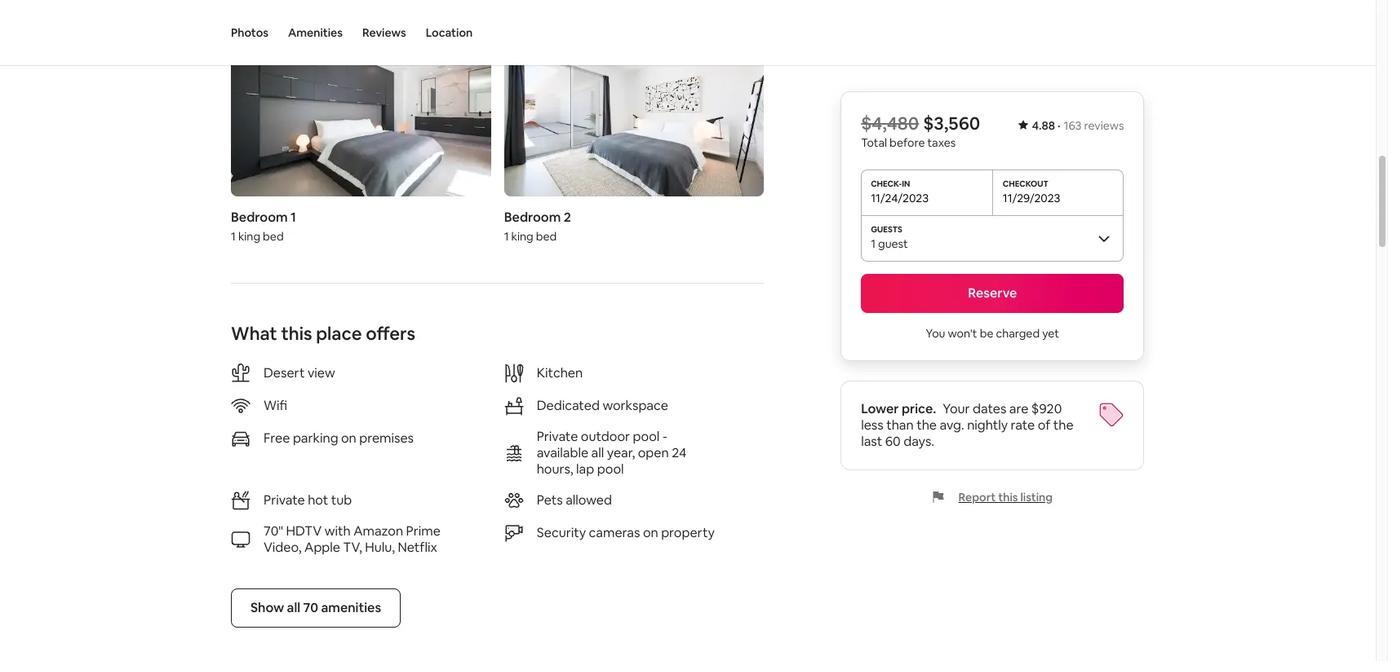 Task type: vqa. For each thing, say whether or not it's contained in the screenshot.
left the all
yes



Task type: describe. For each thing, give the bounding box(es) containing it.
1 vertical spatial pool
[[597, 461, 624, 478]]

price.
[[901, 401, 936, 418]]

pets
[[537, 492, 563, 509]]

-
[[663, 428, 667, 446]]

show all 70 amenities
[[251, 600, 381, 617]]

with
[[325, 523, 351, 540]]

won't
[[948, 326, 977, 341]]

prime
[[406, 523, 441, 540]]

reviews button
[[362, 0, 406, 65]]

private hot tub
[[264, 492, 352, 509]]

free parking on premises
[[264, 430, 414, 447]]

what
[[231, 322, 277, 345]]

before
[[889, 135, 925, 150]]

hdtv
[[286, 523, 322, 540]]

parking
[[293, 430, 338, 447]]

workspace
[[603, 397, 668, 415]]

report this listing button
[[932, 490, 1052, 505]]

hours,
[[537, 461, 573, 478]]

be
[[979, 326, 993, 341]]

bedroom 2 1 king bed
[[504, 209, 571, 244]]

photos button
[[231, 0, 268, 65]]

70"
[[264, 523, 283, 540]]

dedicated workspace
[[537, 397, 668, 415]]

4.88 · 163 reviews
[[1032, 118, 1124, 133]]

days.
[[903, 433, 934, 450]]

·
[[1057, 118, 1060, 133]]

wifi
[[264, 397, 287, 415]]

bed for 1
[[263, 229, 284, 244]]

24
[[672, 445, 687, 462]]

security
[[537, 525, 586, 542]]

outdoor
[[581, 428, 630, 446]]

video,
[[264, 539, 302, 557]]

lap
[[576, 461, 594, 478]]

apple
[[304, 539, 340, 557]]

amazon
[[354, 523, 403, 540]]

property
[[661, 525, 715, 542]]

1 guest
[[871, 237, 908, 251]]

70
[[303, 600, 318, 617]]

than
[[886, 417, 913, 434]]

nightly
[[967, 417, 1008, 434]]

show all 70 amenities button
[[231, 589, 401, 628]]

guest
[[878, 237, 908, 251]]

1 guest button
[[861, 215, 1124, 261]]

location
[[426, 25, 473, 40]]

bed for 2
[[536, 229, 557, 244]]

2
[[564, 209, 571, 226]]

avg.
[[939, 417, 964, 434]]

amenities
[[288, 25, 343, 40]]

on for cameras
[[643, 525, 658, 542]]

total
[[861, 135, 887, 150]]

rate
[[1010, 417, 1035, 434]]

$3,560
[[923, 112, 980, 135]]

bedroom 1 1 king bed
[[231, 209, 296, 244]]

report this listing
[[958, 490, 1052, 505]]

reviews
[[1084, 118, 1124, 133]]

hulu,
[[365, 539, 395, 557]]

desert view
[[264, 365, 335, 382]]

tub
[[331, 492, 352, 509]]

free
[[264, 430, 290, 447]]

are
[[1009, 401, 1028, 418]]

1 inside 'bedroom 2 1 king bed'
[[504, 229, 509, 244]]

70" hdtv with amazon prime video, apple tv, hulu, netflix
[[264, 523, 441, 557]]



Task type: locate. For each thing, give the bounding box(es) containing it.
on right cameras at the left of the page
[[643, 525, 658, 542]]

bedroom
[[231, 209, 288, 226], [504, 209, 561, 226]]

0 horizontal spatial all
[[287, 600, 300, 617]]

your dates are $920 less than the avg. nightly rate of the last 60 days.
[[861, 401, 1073, 450]]

1 horizontal spatial all
[[591, 445, 604, 462]]

all inside private outdoor pool - available all year, open 24 hours, lap pool
[[591, 445, 604, 462]]

allowed
[[566, 492, 612, 509]]

0 horizontal spatial pool
[[597, 461, 624, 478]]

all left 70
[[287, 600, 300, 617]]

163
[[1063, 118, 1081, 133]]

all
[[591, 445, 604, 462], [287, 600, 300, 617]]

0 horizontal spatial on
[[341, 430, 356, 447]]

0 vertical spatial private
[[537, 428, 578, 446]]

1 horizontal spatial private
[[537, 428, 578, 446]]

$4,480 $3,560 total before taxes
[[861, 112, 980, 150]]

charged
[[996, 326, 1039, 341]]

1 king from the left
[[238, 229, 260, 244]]

you won't be charged yet
[[926, 326, 1059, 341]]

1 horizontal spatial on
[[643, 525, 658, 542]]

lower price.
[[861, 401, 936, 418]]

the left avg.
[[916, 417, 937, 434]]

0 vertical spatial pool
[[633, 428, 660, 446]]

1 the from the left
[[916, 417, 937, 434]]

amenities
[[321, 600, 381, 617]]

2 the from the left
[[1053, 417, 1073, 434]]

on
[[341, 430, 356, 447], [643, 525, 658, 542]]

4.88
[[1032, 118, 1055, 133]]

what this place offers
[[231, 322, 416, 345]]

bedroom inside 'bedroom 2 1 king bed'
[[504, 209, 561, 226]]

king for bedroom 1
[[238, 229, 260, 244]]

1 bed from the left
[[263, 229, 284, 244]]

1 horizontal spatial king
[[511, 229, 533, 244]]

all inside button
[[287, 600, 300, 617]]

bedroom for bedroom 2
[[504, 209, 561, 226]]

this left listing
[[998, 490, 1018, 505]]

king
[[238, 229, 260, 244], [511, 229, 533, 244]]

you
[[926, 326, 945, 341]]

desert
[[264, 365, 305, 382]]

bedroom for bedroom 1
[[231, 209, 288, 226]]

1 vertical spatial on
[[643, 525, 658, 542]]

bedroom inside bedroom 1 1 king bed
[[231, 209, 288, 226]]

0 horizontal spatial bed
[[263, 229, 284, 244]]

of
[[1037, 417, 1050, 434]]

kitchen
[[537, 365, 583, 382]]

yet
[[1042, 326, 1059, 341]]

reserve button
[[861, 274, 1124, 313]]

pool
[[633, 428, 660, 446], [597, 461, 624, 478]]

security cameras on property
[[537, 525, 715, 542]]

1 horizontal spatial the
[[1053, 417, 1073, 434]]

amenities button
[[288, 0, 343, 65]]

1 vertical spatial private
[[264, 492, 305, 509]]

pool right lap
[[597, 461, 624, 478]]

1 bedroom from the left
[[231, 209, 288, 226]]

the right "of" at the right bottom of page
[[1053, 417, 1073, 434]]

bedroom 2 image
[[504, 23, 764, 197], [504, 23, 764, 197]]

location button
[[426, 0, 473, 65]]

offers
[[366, 322, 416, 345]]

cameras
[[589, 525, 640, 542]]

11/29/2023
[[1002, 191, 1060, 206]]

private for private outdoor pool - available all year, open 24 hours, lap pool
[[537, 428, 578, 446]]

2 bedroom from the left
[[504, 209, 561, 226]]

hot
[[308, 492, 328, 509]]

this for what
[[281, 322, 312, 345]]

1 inside popup button
[[871, 237, 875, 251]]

private up hours,
[[537, 428, 578, 446]]

taxes
[[927, 135, 955, 150]]

11/24/2023
[[871, 191, 928, 206]]

bed inside bedroom 1 1 king bed
[[263, 229, 284, 244]]

place
[[316, 322, 362, 345]]

premises
[[359, 430, 414, 447]]

0 horizontal spatial bedroom
[[231, 209, 288, 226]]

this up "desert view"
[[281, 322, 312, 345]]

1 vertical spatial this
[[998, 490, 1018, 505]]

1
[[291, 209, 296, 226], [231, 229, 236, 244], [504, 229, 509, 244], [871, 237, 875, 251]]

king for bedroom 2
[[511, 229, 533, 244]]

bed inside 'bedroom 2 1 king bed'
[[536, 229, 557, 244]]

0 vertical spatial all
[[591, 445, 604, 462]]

0 vertical spatial this
[[281, 322, 312, 345]]

0 horizontal spatial private
[[264, 492, 305, 509]]

king inside 'bedroom 2 1 king bed'
[[511, 229, 533, 244]]

this for report
[[998, 490, 1018, 505]]

dates
[[972, 401, 1006, 418]]

netflix
[[398, 539, 437, 557]]

view
[[308, 365, 335, 382]]

reserve
[[968, 285, 1017, 302]]

1 horizontal spatial bed
[[536, 229, 557, 244]]

reviews
[[362, 25, 406, 40]]

listing
[[1020, 490, 1052, 505]]

photos
[[231, 25, 268, 40]]

pool left -
[[633, 428, 660, 446]]

private inside private outdoor pool - available all year, open 24 hours, lap pool
[[537, 428, 578, 446]]

open
[[638, 445, 669, 462]]

0 horizontal spatial king
[[238, 229, 260, 244]]

$4,480
[[861, 112, 919, 135]]

1 vertical spatial all
[[287, 600, 300, 617]]

show
[[251, 600, 284, 617]]

on for parking
[[341, 430, 356, 447]]

all left the year,
[[591, 445, 604, 462]]

the
[[916, 417, 937, 434], [1053, 417, 1073, 434]]

on right parking
[[341, 430, 356, 447]]

pets allowed
[[537, 492, 612, 509]]

private outdoor pool - available all year, open 24 hours, lap pool
[[537, 428, 687, 478]]

2 bed from the left
[[536, 229, 557, 244]]

0 horizontal spatial this
[[281, 322, 312, 345]]

lower
[[861, 401, 899, 418]]

$920
[[1031, 401, 1062, 418]]

1 horizontal spatial pool
[[633, 428, 660, 446]]

less
[[861, 417, 883, 434]]

private
[[537, 428, 578, 446], [264, 492, 305, 509]]

last
[[861, 433, 882, 450]]

private up 70"
[[264, 492, 305, 509]]

dedicated
[[537, 397, 600, 415]]

2 king from the left
[[511, 229, 533, 244]]

1 horizontal spatial this
[[998, 490, 1018, 505]]

bedroom 1 image
[[231, 23, 491, 197], [231, 23, 491, 197]]

0 vertical spatial on
[[341, 430, 356, 447]]

1 horizontal spatial bedroom
[[504, 209, 561, 226]]

year,
[[607, 445, 635, 462]]

private for private hot tub
[[264, 492, 305, 509]]

tv,
[[343, 539, 362, 557]]

report
[[958, 490, 995, 505]]

60
[[885, 433, 900, 450]]

your
[[942, 401, 970, 418]]

available
[[537, 445, 589, 462]]

0 horizontal spatial the
[[916, 417, 937, 434]]

king inside bedroom 1 1 king bed
[[238, 229, 260, 244]]



